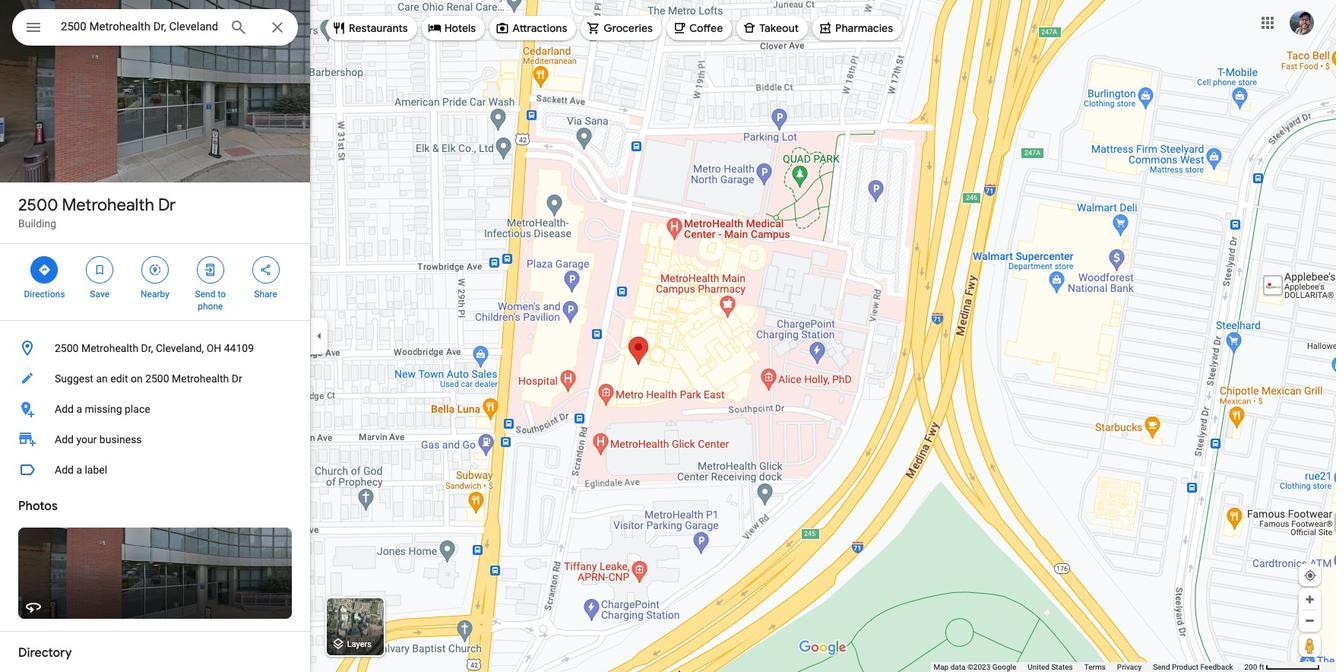 Task type: describe. For each thing, give the bounding box(es) containing it.
add for add your business
[[55, 433, 74, 446]]

200 ft button
[[1245, 663, 1321, 671]]

add for add a missing place
[[55, 403, 74, 415]]

united states
[[1028, 663, 1073, 671]]

map
[[934, 663, 949, 671]]

dr inside button
[[232, 373, 242, 385]]

your
[[76, 433, 97, 446]]

takeout
[[760, 21, 799, 35]]

groceries button
[[581, 10, 662, 46]]

zoom out image
[[1305, 615, 1316, 627]]

restaurants button
[[326, 10, 417, 46]]


[[148, 262, 162, 278]]

united states button
[[1028, 662, 1073, 672]]

feedback
[[1201, 663, 1234, 671]]

2500 Metrohealth Dr, Cleveland, OH 44109 field
[[12, 9, 298, 46]]

dr inside 2500 metrohealth dr building
[[158, 195, 176, 216]]

building
[[18, 217, 56, 230]]

add a missing place button
[[0, 394, 310, 424]]


[[24, 17, 43, 38]]

united
[[1028, 663, 1050, 671]]

add a missing place
[[55, 403, 150, 415]]

hotels
[[445, 21, 476, 35]]

coffee
[[690, 21, 723, 35]]

layers
[[347, 640, 372, 650]]

suggest an edit on 2500 metrohealth dr
[[55, 373, 242, 385]]

label
[[85, 464, 107, 476]]

2500 metrohealth dr building
[[18, 195, 176, 230]]

google account: cj baylor  
(christian.baylor@adept.ai) image
[[1290, 10, 1315, 35]]

a for missing
[[76, 403, 82, 415]]

dr,
[[141, 342, 153, 354]]

nearby
[[141, 289, 170, 300]]

44109
[[224, 342, 254, 354]]

send product feedback button
[[1154, 662, 1234, 672]]

2500 for dr,
[[55, 342, 79, 354]]

send for send to phone
[[195, 289, 216, 300]]

google maps element
[[0, 0, 1337, 672]]

none field inside 2500 metrohealth dr, cleveland, oh 44109 field
[[61, 17, 217, 36]]

suggest an edit on 2500 metrohealth dr button
[[0, 363, 310, 394]]

product
[[1173, 663, 1199, 671]]

pharmacies button
[[813, 10, 903, 46]]


[[259, 262, 273, 278]]

add a label
[[55, 464, 107, 476]]

edit
[[110, 373, 128, 385]]

ft
[[1260, 663, 1265, 671]]

save
[[90, 289, 110, 300]]

show your location image
[[1304, 569, 1318, 582]]

privacy button
[[1118, 662, 1142, 672]]

add a label button
[[0, 455, 310, 485]]

to
[[218, 289, 226, 300]]

2500 metrohealth dr main content
[[0, 0, 310, 672]]

data
[[951, 663, 966, 671]]

suggest
[[55, 373, 93, 385]]

2500 for dr
[[18, 195, 58, 216]]

takeout button
[[737, 10, 808, 46]]



Task type: locate. For each thing, give the bounding box(es) containing it.
metrohealth inside button
[[172, 373, 229, 385]]

0 vertical spatial a
[[76, 403, 82, 415]]

business
[[99, 433, 142, 446]]

pharmacies
[[836, 21, 894, 35]]

 search field
[[12, 9, 298, 49]]

metrohealth inside button
[[81, 342, 138, 354]]

dr down 44109
[[232, 373, 242, 385]]

2 vertical spatial metrohealth
[[172, 373, 229, 385]]

send left product at the right bottom of the page
[[1154, 663, 1171, 671]]

send
[[195, 289, 216, 300], [1154, 663, 1171, 671]]

send inside send to phone
[[195, 289, 216, 300]]

groceries
[[604, 21, 653, 35]]

add
[[55, 403, 74, 415], [55, 433, 74, 446], [55, 464, 74, 476]]

2500 right on
[[145, 373, 169, 385]]

metrohealth up an
[[81, 342, 138, 354]]

2500 metrohealth dr, cleveland, oh 44109
[[55, 342, 254, 354]]

a
[[76, 403, 82, 415], [76, 464, 82, 476]]

footer
[[934, 662, 1245, 672]]

collapse side panel image
[[311, 328, 328, 344]]

1 horizontal spatial send
[[1154, 663, 1171, 671]]

on
[[131, 373, 143, 385]]

send to phone
[[195, 289, 226, 312]]

0 vertical spatial 2500
[[18, 195, 58, 216]]

metrohealth inside 2500 metrohealth dr building
[[62, 195, 154, 216]]

missing
[[85, 403, 122, 415]]

2500 inside 2500 metrohealth dr building
[[18, 195, 58, 216]]

1 vertical spatial 2500
[[55, 342, 79, 354]]

metrohealth
[[62, 195, 154, 216], [81, 342, 138, 354], [172, 373, 229, 385]]

2 a from the top
[[76, 464, 82, 476]]

attractions button
[[490, 10, 577, 46]]

2 add from the top
[[55, 433, 74, 446]]

share
[[254, 289, 277, 300]]

2500 metrohealth dr, cleveland, oh 44109 button
[[0, 333, 310, 363]]

terms
[[1085, 663, 1106, 671]]

add for add a label
[[55, 464, 74, 476]]

a left the label
[[76, 464, 82, 476]]

coffee button
[[667, 10, 732, 46]]

a left the missing
[[76, 403, 82, 415]]

photos
[[18, 499, 58, 514]]

hotels button
[[422, 10, 485, 46]]

place
[[125, 403, 150, 415]]

send product feedback
[[1154, 663, 1234, 671]]

0 vertical spatial send
[[195, 289, 216, 300]]

©2023
[[968, 663, 991, 671]]

privacy
[[1118, 663, 1142, 671]]

metrohealth for dr
[[62, 195, 154, 216]]


[[93, 262, 107, 278]]

200
[[1245, 663, 1258, 671]]

phone
[[198, 301, 223, 312]]

send inside button
[[1154, 663, 1171, 671]]

2500 up building
[[18, 195, 58, 216]]

directions
[[24, 289, 65, 300]]

metrohealth for dr,
[[81, 342, 138, 354]]

states
[[1052, 663, 1073, 671]]

terms button
[[1085, 662, 1106, 672]]

2 vertical spatial add
[[55, 464, 74, 476]]

add your business link
[[0, 424, 310, 455]]

cleveland,
[[156, 342, 204, 354]]

dr
[[158, 195, 176, 216], [232, 373, 242, 385]]

oh
[[207, 342, 221, 354]]

a for label
[[76, 464, 82, 476]]

send for send product feedback
[[1154, 663, 1171, 671]]

google
[[993, 663, 1017, 671]]

restaurants
[[349, 21, 408, 35]]

actions for 2500 metrohealth dr region
[[0, 244, 310, 320]]

200 ft
[[1245, 663, 1265, 671]]

0 horizontal spatial send
[[195, 289, 216, 300]]

2 vertical spatial 2500
[[145, 373, 169, 385]]

1 vertical spatial dr
[[232, 373, 242, 385]]

1 horizontal spatial dr
[[232, 373, 242, 385]]

2500 up suggest
[[55, 342, 79, 354]]

directory
[[18, 646, 72, 661]]

1 vertical spatial metrohealth
[[81, 342, 138, 354]]

metrohealth down oh
[[172, 373, 229, 385]]

zoom in image
[[1305, 594, 1316, 605]]

2500
[[18, 195, 58, 216], [55, 342, 79, 354], [145, 373, 169, 385]]

2500 inside button
[[55, 342, 79, 354]]

3 add from the top
[[55, 464, 74, 476]]

2500 inside button
[[145, 373, 169, 385]]

add down suggest
[[55, 403, 74, 415]]

0 vertical spatial dr
[[158, 195, 176, 216]]

0 vertical spatial add
[[55, 403, 74, 415]]

 button
[[12, 9, 55, 49]]

footer inside google maps element
[[934, 662, 1245, 672]]

0 horizontal spatial dr
[[158, 195, 176, 216]]

dr up 
[[158, 195, 176, 216]]

send up phone at the top left of the page
[[195, 289, 216, 300]]

add left the label
[[55, 464, 74, 476]]

1 add from the top
[[55, 403, 74, 415]]

add your business
[[55, 433, 142, 446]]

1 vertical spatial send
[[1154, 663, 1171, 671]]


[[204, 262, 217, 278]]

metrohealth up 
[[62, 195, 154, 216]]

show street view coverage image
[[1300, 634, 1322, 657]]


[[38, 262, 51, 278]]

an
[[96, 373, 108, 385]]

1 a from the top
[[76, 403, 82, 415]]

add left the your
[[55, 433, 74, 446]]

1 vertical spatial a
[[76, 464, 82, 476]]

attractions
[[513, 21, 567, 35]]

map data ©2023 google
[[934, 663, 1017, 671]]

1 vertical spatial add
[[55, 433, 74, 446]]

footer containing map data ©2023 google
[[934, 662, 1245, 672]]

None field
[[61, 17, 217, 36]]

0 vertical spatial metrohealth
[[62, 195, 154, 216]]



Task type: vqa. For each thing, say whether or not it's contained in the screenshot.


